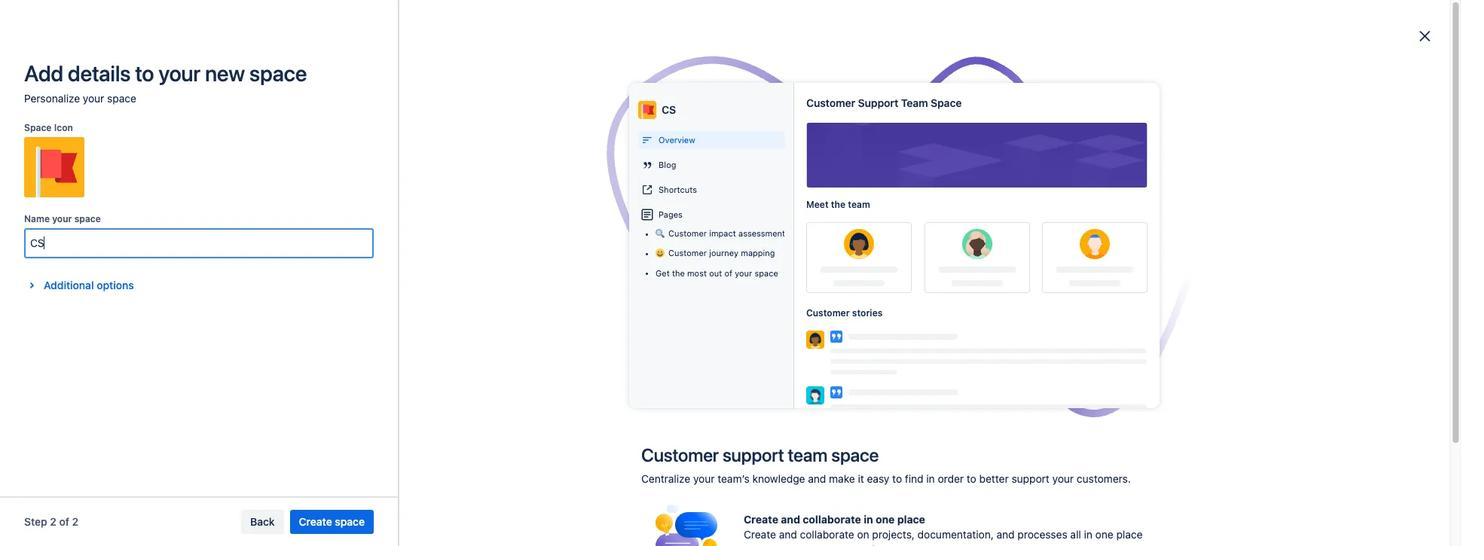 Task type: describe. For each thing, give the bounding box(es) containing it.
people
[[560, 280, 593, 293]]

no more activity
[[648, 482, 757, 499]]

you inside stay in-the-know by following people and spaces. their activity will show up in your feed, but you won't receive email notifications about it. add to, or edit, your feed anytime.
[[483, 296, 500, 308]]

space inside "button"
[[335, 516, 365, 529]]

customers.
[[1077, 473, 1132, 486]]

0 vertical spatial up
[[417, 67, 430, 78]]

create a space image
[[345, 226, 363, 244]]

mapping
[[741, 248, 775, 258]]

centralize
[[642, 473, 691, 486]]

add inside add details to your new space personalize your space
[[24, 60, 63, 86]]

create for create space
[[299, 516, 332, 529]]

back button
[[241, 510, 284, 535]]

create space button
[[290, 510, 374, 535]]

edit feed
[[968, 180, 1011, 193]]

but
[[464, 296, 480, 308]]

meet
[[807, 199, 829, 210]]

customer support team space
[[807, 97, 962, 109]]

stays
[[844, 544, 870, 547]]

cs
[[662, 103, 676, 116]]

space inside customer support team space centralize your team's knowledge and make it easy to find in order to better support your customers.
[[832, 445, 879, 466]]

no
[[648, 482, 667, 499]]

it
[[858, 473, 865, 486]]

knowledge
[[221, 257, 275, 270]]

whiteboards
[[1054, 265, 1114, 277]]

details
[[68, 60, 131, 86]]

space icon
[[24, 122, 73, 133]]

close image
[[1417, 27, 1435, 45]]

about
[[662, 296, 690, 308]]

september
[[751, 138, 794, 148]]

to left find
[[893, 473, 903, 486]]

27,
[[796, 138, 808, 148]]

knowledge
[[753, 473, 806, 486]]

0 vertical spatial you
[[468, 67, 488, 78]]

ways.
[[1210, 280, 1237, 292]]

add inside stay in-the-know by following people and spaces. their activity will show up in your feed, but you won't receive email notifications about it. add to, or edit, your feed anytime.
[[705, 296, 725, 308]]

1 vertical spatial collaborate
[[800, 529, 855, 541]]

organize
[[1054, 280, 1096, 292]]

pick
[[393, 67, 415, 78]]

or inside stay in-the-know by following people and spaces. their activity will show up in your feed, but you won't receive email notifications about it. add to, or edit, your feed anytime.
[[743, 296, 753, 308]]

additional options button
[[14, 277, 143, 295]]

1 horizontal spatial support
[[1012, 473, 1050, 486]]

feed inside stay in-the-know by following people and spaces. their activity will show up in your feed, but you won't receive email notifications about it. add to, or edit, your feed anytime.
[[412, 311, 434, 323]]

documentation,
[[918, 529, 994, 541]]

stay in-the-know by following people and spaces. their activity will show up in your feed, but you won't receive email notifications about it. add to, or edit, your feed anytime.
[[412, 280, 802, 323]]

pages
[[659, 210, 683, 220]]

customer journey mapping
[[669, 248, 775, 258]]

whiteboards are available in beta more freeform than pages or blogs, whiteboards empower teams to organize and brainstorm in new ways.
[[1054, 231, 1241, 292]]

feed,
[[436, 296, 461, 308]]

notifications
[[600, 296, 660, 308]]

tara schultz link
[[748, 117, 797, 127]]

or inside whiteboards are available in beta more freeform than pages or blogs, whiteboards empower teams to organize and brainstorm in new ways.
[[1184, 249, 1194, 262]]

additional options
[[44, 279, 134, 292]]

in inside stay in-the-know by following people and spaces. their activity will show up in your feed, but you won't receive email notifications about it. add to, or edit, your feed anytime.
[[785, 280, 794, 293]]

name
[[24, 213, 50, 225]]

show
[[742, 280, 767, 293]]

Name your space field
[[26, 230, 372, 257]]

and inside customer support team space centralize your team's knowledge and make it easy to find in order to better support your customers.
[[808, 473, 827, 486]]

check back later or refine your feed for more updates
[[572, 513, 833, 525]]

overview link
[[188, 66, 369, 93]]

off
[[515, 67, 532, 78]]

find
[[905, 473, 924, 486]]

brainstorm
[[1120, 280, 1173, 292]]

team for support
[[788, 445, 828, 466]]

sync.
[[884, 544, 910, 547]]

1 vertical spatial overview
[[748, 104, 796, 117]]

freeform
[[1082, 249, 1124, 262]]

impact
[[710, 228, 736, 238]]

to inside create and collaborate in one place create and collaborate on projects, documentation, and processes all in one place to ensure your team stays in sync.
[[744, 544, 754, 547]]

know
[[470, 280, 496, 293]]

step
[[24, 516, 47, 529]]

visited september 27, 2023
[[721, 138, 831, 148]]

icon
[[54, 122, 73, 133]]

knowledge base link
[[188, 250, 369, 277]]

customer stories
[[807, 308, 883, 319]]

edit,
[[756, 296, 778, 308]]

0 vertical spatial collaborate
[[803, 513, 862, 526]]

stories
[[853, 308, 883, 319]]

more
[[1054, 249, 1079, 262]]

their
[[657, 280, 682, 293]]

the-
[[450, 280, 470, 293]]

visited
[[721, 138, 748, 148]]

knowledge base
[[221, 257, 301, 270]]

get
[[656, 268, 670, 278]]

in inside customer support team space centralize your team's knowledge and make it easy to find in order to better support your customers.
[[927, 473, 935, 486]]

personalize
[[24, 92, 80, 105]]

pages
[[1151, 249, 1181, 262]]

customer for support
[[642, 445, 719, 466]]

customer for impact
[[669, 228, 707, 238]]

base
[[278, 257, 301, 270]]

1 horizontal spatial of
[[725, 268, 733, 278]]

new inside whiteboards are available in beta more freeform than pages or blogs, whiteboards empower teams to organize and brainstorm in new ways.
[[1187, 280, 1207, 292]]

2 vertical spatial or
[[657, 513, 667, 525]]

1 vertical spatial of
[[59, 516, 69, 529]]

in down teams
[[1176, 280, 1184, 292]]

customer support team space centralize your team's knowledge and make it easy to find in order to better support your customers.
[[642, 445, 1132, 486]]

team's
[[718, 473, 750, 486]]

the for team
[[831, 199, 846, 210]]

overview inside "link"
[[221, 73, 267, 86]]

teams
[[1165, 265, 1195, 277]]

get the most out of your space
[[656, 268, 779, 278]]

Search field
[[1175, 9, 1326, 33]]

feed inside button
[[990, 180, 1011, 193]]

to inside whiteboards are available in beta more freeform than pages or blogs, whiteboards empower teams to organize and brainstorm in new ways.
[[1198, 265, 1207, 277]]

later
[[632, 513, 654, 525]]

team for the
[[848, 199, 871, 210]]

discover
[[393, 181, 440, 192]]

blog
[[659, 160, 677, 170]]

better
[[980, 473, 1009, 486]]

1 2 from the left
[[50, 516, 56, 529]]

activity inside stay in-the-know by following people and spaces. their activity will show up in your feed, but you won't receive email notifications about it. add to, or edit, your feed anytime.
[[685, 280, 720, 293]]



Task type: locate. For each thing, give the bounding box(es) containing it.
to down blogs,
[[1198, 265, 1207, 277]]

tara
[[748, 117, 765, 127]]

0 vertical spatial the
[[831, 199, 846, 210]]

customer impact assessment
[[669, 228, 786, 238]]

feed left for
[[725, 513, 746, 525]]

more up refine
[[670, 482, 705, 499]]

1 horizontal spatial add
[[705, 296, 725, 308]]

the for most
[[672, 268, 685, 278]]

collaborate
[[803, 513, 862, 526], [800, 529, 855, 541]]

step 2 of 2
[[24, 516, 78, 529]]

order
[[938, 473, 964, 486]]

or right 'to,'
[[743, 296, 753, 308]]

1 vertical spatial you
[[483, 296, 500, 308]]

in right show
[[785, 280, 794, 293]]

team inside customer support team space centralize your team's knowledge and make it easy to find in order to better support your customers.
[[788, 445, 828, 466]]

1 vertical spatial one
[[1096, 529, 1114, 541]]

back
[[250, 516, 275, 529]]

assessment
[[739, 228, 786, 238]]

add right the it.
[[705, 296, 725, 308]]

in up 'on'
[[864, 513, 874, 526]]

0 vertical spatial feed
[[990, 180, 1011, 193]]

following
[[513, 280, 557, 293]]

anytime.
[[437, 311, 478, 323]]

0 vertical spatial new
[[205, 60, 245, 86]]

:mag: image
[[656, 229, 665, 238]]

2
[[50, 516, 56, 529], [72, 516, 78, 529]]

email
[[571, 296, 597, 308]]

2 vertical spatial team
[[817, 544, 841, 547]]

add details to your new space dialog
[[0, 0, 1462, 547]]

create space
[[299, 516, 365, 529]]

create up ensure
[[744, 513, 779, 526]]

customer for support
[[807, 97, 856, 109]]

projects,
[[873, 529, 915, 541]]

1 horizontal spatial 2
[[72, 516, 78, 529]]

collaborate up 'on'
[[803, 513, 862, 526]]

out
[[710, 268, 722, 278]]

create and collaborate in one place create and collaborate on projects, documentation, and processes all in one place to ensure your team stays in sync.
[[744, 513, 1143, 547]]

space
[[249, 60, 307, 86], [107, 92, 136, 105], [74, 213, 101, 225], [755, 268, 779, 278], [832, 445, 879, 466], [335, 516, 365, 529]]

spaces.
[[617, 280, 654, 293]]

stay
[[412, 280, 433, 293]]

customer up centralize
[[642, 445, 719, 466]]

1 horizontal spatial more
[[765, 513, 790, 525]]

1 vertical spatial support
[[1012, 473, 1050, 486]]

customer up most
[[669, 248, 707, 258]]

in right stays
[[873, 544, 881, 547]]

2023
[[810, 138, 831, 148]]

than
[[1127, 249, 1149, 262]]

edit feed button
[[968, 179, 1011, 195]]

team
[[848, 199, 871, 210], [788, 445, 828, 466], [817, 544, 841, 547]]

0 horizontal spatial new
[[205, 60, 245, 86]]

tara schultz
[[748, 117, 797, 127]]

1 vertical spatial add
[[705, 296, 725, 308]]

overview inside "add details to your new space" dialog
[[659, 135, 696, 145]]

1 vertical spatial more
[[765, 513, 790, 525]]

2 2 from the left
[[72, 516, 78, 529]]

create down for
[[744, 529, 777, 541]]

new
[[205, 60, 245, 86], [1187, 280, 1207, 292]]

it.
[[693, 296, 702, 308]]

2 horizontal spatial overview
[[748, 104, 796, 117]]

:mag: image
[[656, 229, 665, 238]]

activity down most
[[685, 280, 720, 293]]

0 vertical spatial or
[[1184, 249, 1194, 262]]

0 horizontal spatial one
[[876, 513, 895, 526]]

team inside create and collaborate in one place create and collaborate on projects, documentation, and processes all in one place to ensure your team stays in sync.
[[817, 544, 841, 547]]

create right back
[[299, 516, 332, 529]]

the
[[831, 199, 846, 210], [672, 268, 685, 278]]

collaborate down updates
[[800, 529, 855, 541]]

feed down stay
[[412, 311, 434, 323]]

happening
[[481, 181, 536, 192]]

1 vertical spatial team
[[788, 445, 828, 466]]

2 horizontal spatial or
[[1184, 249, 1194, 262]]

0 horizontal spatial 2
[[50, 516, 56, 529]]

most
[[688, 268, 707, 278]]

0 horizontal spatial support
[[723, 445, 784, 466]]

make
[[829, 473, 856, 486]]

empower
[[1117, 265, 1162, 277]]

2 vertical spatial overview
[[659, 135, 696, 145]]

support
[[858, 97, 899, 109]]

customer inside customer support team space centralize your team's knowledge and make it easy to find in order to better support your customers.
[[642, 445, 719, 466]]

1 vertical spatial up
[[770, 280, 782, 293]]

schultz
[[768, 117, 797, 127]]

add details to your new space personalize your space
[[24, 60, 307, 105]]

announcements
[[577, 206, 656, 219]]

support up team's
[[723, 445, 784, 466]]

create for create and collaborate in one place create and collaborate on projects, documentation, and processes all in one place to ensure your team stays in sync.
[[744, 513, 779, 526]]

team
[[902, 97, 929, 109]]

0 vertical spatial add
[[24, 60, 63, 86]]

in right find
[[927, 473, 935, 486]]

of right out on the left of the page
[[725, 268, 733, 278]]

in-
[[436, 280, 450, 293]]

activity
[[685, 280, 720, 293], [708, 482, 757, 499]]

receive
[[533, 296, 568, 308]]

one right all
[[1096, 529, 1114, 541]]

spaces
[[197, 230, 231, 240]]

edit
[[968, 180, 987, 193]]

customer for journey
[[669, 248, 707, 258]]

create inside "button"
[[299, 516, 332, 529]]

0 horizontal spatial of
[[59, 516, 69, 529]]

to right order
[[967, 473, 977, 486]]

team left stays
[[817, 544, 841, 547]]

the right get
[[672, 268, 685, 278]]

to inside add details to your new space personalize your space
[[135, 60, 154, 86]]

1 horizontal spatial space
[[931, 97, 962, 109]]

refine
[[670, 513, 697, 525]]

team right meet
[[848, 199, 871, 210]]

will
[[723, 280, 739, 293]]

processes
[[1018, 529, 1068, 541]]

available
[[1150, 231, 1200, 245]]

1 vertical spatial feed
[[412, 311, 434, 323]]

0 horizontal spatial overview
[[221, 73, 267, 86]]

shortcuts
[[659, 185, 697, 195]]

1 vertical spatial the
[[672, 268, 685, 278]]

more right for
[[765, 513, 790, 525]]

journey
[[710, 248, 739, 258]]

:grinning: image
[[656, 249, 665, 258], [656, 249, 665, 258]]

1 vertical spatial place
[[1117, 529, 1143, 541]]

by
[[499, 280, 510, 293]]

unstar this space image
[[348, 258, 360, 270]]

for
[[749, 513, 763, 525]]

customer up 2023 at right
[[807, 97, 856, 109]]

1 vertical spatial new
[[1187, 280, 1207, 292]]

0 vertical spatial of
[[725, 268, 733, 278]]

meet the team
[[807, 199, 871, 210]]

0 vertical spatial support
[[723, 445, 784, 466]]

0 horizontal spatial feed
[[412, 311, 434, 323]]

1 horizontal spatial the
[[831, 199, 846, 210]]

more
[[670, 482, 705, 499], [765, 513, 790, 525]]

1 horizontal spatial up
[[770, 280, 782, 293]]

up inside stay in-the-know by following people and spaces. their activity will show up in your feed, but you won't receive email notifications about it. add to, or edit, your feed anytime.
[[770, 280, 782, 293]]

0 vertical spatial space
[[931, 97, 962, 109]]

1 vertical spatial activity
[[708, 482, 757, 499]]

0 horizontal spatial add
[[24, 60, 63, 86]]

you down know
[[483, 296, 500, 308]]

1 horizontal spatial one
[[1096, 529, 1114, 541]]

2 horizontal spatial feed
[[990, 180, 1011, 193]]

what's
[[443, 181, 479, 192]]

space right "team"
[[931, 97, 962, 109]]

0 horizontal spatial up
[[417, 67, 430, 78]]

customer down pages
[[669, 228, 707, 238]]

1 vertical spatial space
[[24, 122, 52, 133]]

your
[[159, 60, 201, 86], [83, 92, 104, 105], [52, 213, 72, 225], [735, 268, 753, 278], [412, 296, 434, 308], [780, 296, 802, 308], [694, 473, 715, 486], [1053, 473, 1074, 486], [700, 513, 722, 525], [793, 544, 814, 547]]

and inside whiteboards are available in beta more freeform than pages or blogs, whiteboards empower teams to organize and brainstorm in new ways.
[[1099, 280, 1117, 292]]

0 horizontal spatial place
[[898, 513, 926, 526]]

and inside stay in-the-know by following people and spaces. their activity will show up in your feed, but you won't receive email notifications about it. add to, or edit, your feed anytime.
[[596, 280, 614, 293]]

1 horizontal spatial or
[[743, 296, 753, 308]]

0 vertical spatial place
[[898, 513, 926, 526]]

to right details
[[135, 60, 154, 86]]

all
[[1071, 529, 1082, 541]]

0 vertical spatial team
[[848, 199, 871, 210]]

of right step
[[59, 516, 69, 529]]

whiteboards
[[1054, 231, 1127, 245]]

0 horizontal spatial more
[[670, 482, 705, 499]]

updates
[[793, 513, 833, 525]]

up
[[417, 67, 430, 78], [770, 280, 782, 293]]

create
[[744, 513, 779, 526], [299, 516, 332, 529], [744, 529, 777, 541]]

banner
[[0, 0, 1462, 42]]

add up personalize
[[24, 60, 63, 86]]

or up teams
[[1184, 249, 1194, 262]]

1 horizontal spatial overview
[[659, 135, 696, 145]]

or right later
[[657, 513, 667, 525]]

or
[[1184, 249, 1194, 262], [743, 296, 753, 308], [657, 513, 667, 525]]

up right the pick
[[417, 67, 430, 78]]

customer for stories
[[807, 308, 850, 319]]

in
[[1203, 231, 1213, 245], [1176, 280, 1184, 292], [785, 280, 794, 293], [927, 473, 935, 486], [864, 513, 874, 526], [1085, 529, 1093, 541], [873, 544, 881, 547]]

to left ensure
[[744, 544, 754, 547]]

on
[[858, 529, 870, 541]]

the right meet
[[831, 199, 846, 210]]

close message box image
[[974, 256, 993, 274]]

0 vertical spatial one
[[876, 513, 895, 526]]

customer left stories at the bottom
[[807, 308, 850, 319]]

one
[[876, 513, 895, 526], [1096, 529, 1114, 541]]

left
[[490, 67, 512, 78]]

0 horizontal spatial space
[[24, 122, 52, 133]]

0 horizontal spatial the
[[672, 268, 685, 278]]

support right better
[[1012, 473, 1050, 486]]

name your space
[[24, 213, 101, 225]]

0 horizontal spatial or
[[657, 513, 667, 525]]

support
[[723, 445, 784, 466], [1012, 473, 1050, 486]]

you left left
[[468, 67, 488, 78]]

where
[[432, 67, 465, 78]]

your inside create and collaborate in one place create and collaborate on projects, documentation, and processes all in one place to ensure your team stays in sync.
[[793, 544, 814, 547]]

options
[[97, 279, 134, 292]]

1 horizontal spatial new
[[1187, 280, 1207, 292]]

new inside add details to your new space personalize your space
[[205, 60, 245, 86]]

activity up for
[[708, 482, 757, 499]]

feed right edit
[[990, 180, 1011, 193]]

0 vertical spatial activity
[[685, 280, 720, 293]]

1 horizontal spatial place
[[1117, 529, 1143, 541]]

one up projects,
[[876, 513, 895, 526]]

additional
[[44, 279, 94, 292]]

team up 'knowledge'
[[788, 445, 828, 466]]

1 vertical spatial or
[[743, 296, 753, 308]]

1 horizontal spatial feed
[[725, 513, 746, 525]]

to
[[135, 60, 154, 86], [1198, 265, 1207, 277], [893, 473, 903, 486], [967, 473, 977, 486], [744, 544, 754, 547]]

space left icon
[[24, 122, 52, 133]]

up up edit, at the bottom right
[[770, 280, 782, 293]]

2 vertical spatial feed
[[725, 513, 746, 525]]

0 vertical spatial more
[[670, 482, 705, 499]]

in right all
[[1085, 529, 1093, 541]]

in up blogs,
[[1203, 231, 1213, 245]]

place up projects,
[[898, 513, 926, 526]]

place right all
[[1117, 529, 1143, 541]]

easy
[[867, 473, 890, 486]]

0 vertical spatial overview
[[221, 73, 267, 86]]



Task type: vqa. For each thing, say whether or not it's contained in the screenshot.
ADD
yes



